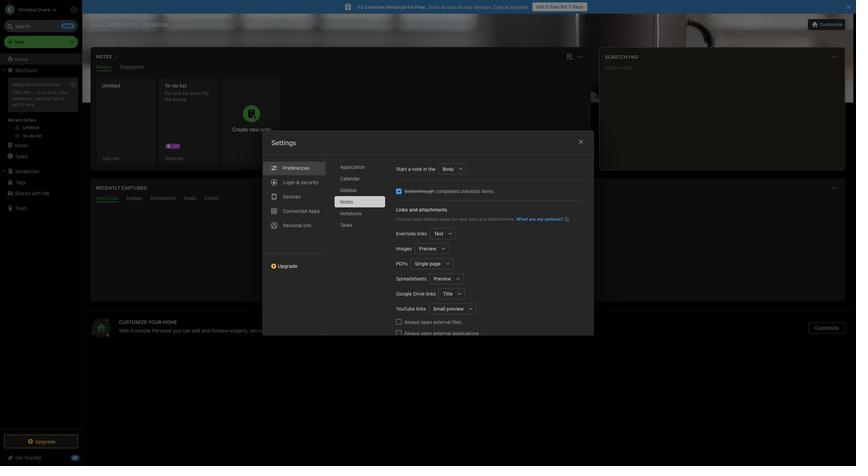 Task type: locate. For each thing, give the bounding box(es) containing it.
0 horizontal spatial add
[[12, 102, 20, 107]]

1 horizontal spatial evernote
[[365, 4, 385, 10]]

tasks inside tasks tab
[[340, 222, 352, 228]]

or right them,
[[306, 328, 311, 334]]

a right start
[[408, 166, 411, 172]]

your right change
[[330, 328, 340, 334]]

resize
[[277, 328, 291, 334]]

0 vertical spatial preview button
[[415, 243, 438, 254]]

the inside group
[[24, 90, 30, 95]]

add your first shortcut
[[12, 82, 60, 87]]

them,
[[292, 328, 305, 334]]

the right from
[[493, 254, 501, 260]]

tasks tab
[[334, 219, 385, 231]]

useful
[[434, 254, 449, 260]]

preview button up "single page" button
[[415, 243, 438, 254]]

1 vertical spatial add
[[192, 328, 200, 334]]

sidebar
[[340, 187, 357, 193]]

always right always open external applications option
[[404, 330, 419, 336]]

2 external from the top
[[433, 330, 451, 336]]

evernote down customize in the bottom left of the page
[[131, 328, 151, 334]]

it inside button
[[546, 4, 549, 10]]

group inside tree
[[0, 76, 82, 143]]

add right can
[[192, 328, 200, 334]]

0 vertical spatial customize
[[820, 22, 842, 27]]

widgets,
[[229, 328, 248, 334]]

0 vertical spatial customize button
[[808, 19, 845, 30]]

customize button
[[808, 19, 845, 30], [809, 323, 845, 334]]

scratch
[[605, 54, 627, 60]]

completed
[[435, 188, 459, 194]]

1 horizontal spatial recent
[[96, 64, 111, 70]]

close image
[[577, 138, 585, 146]]

now up future
[[172, 90, 181, 96]]

your
[[463, 4, 473, 10], [22, 82, 31, 87], [413, 216, 422, 222], [330, 328, 340, 334]]

new right 'views'
[[459, 216, 467, 222]]

personal left 'free:'
[[386, 4, 406, 10]]

tag
[[52, 96, 59, 101]]

notes down sidebar
[[340, 199, 353, 205]]

Always open external applications checkbox
[[396, 330, 401, 336]]

1 horizontal spatial note
[[412, 166, 422, 172]]

for inside get it free for 7 days button
[[561, 4, 567, 10]]

images tab
[[126, 195, 142, 202]]

afternoon,
[[109, 21, 139, 28]]

1 vertical spatial images
[[396, 246, 412, 252]]

0 vertical spatial recent
[[96, 64, 111, 70]]

free:
[[415, 4, 426, 10]]

login & security
[[283, 179, 318, 185]]

0 vertical spatial always
[[404, 319, 419, 325]]

the inside to-do list do now do soon for the future
[[165, 96, 172, 102]]

notes down here.
[[24, 117, 36, 123]]

open down always open external files
[[421, 330, 432, 336]]

christina!
[[141, 21, 169, 28]]

tags button
[[0, 177, 82, 188]]

0 horizontal spatial do
[[165, 90, 171, 96]]

open for always open external applications
[[421, 330, 432, 336]]

personal down connected
[[283, 222, 302, 228]]

web clips tab
[[96, 195, 118, 202]]

web.
[[503, 254, 515, 260]]

or inside the icon on a note, notebook, stack or tag to add it here.
[[47, 96, 51, 101]]

1 vertical spatial now
[[111, 156, 119, 161]]

0 horizontal spatial a
[[54, 90, 56, 95]]

now right just
[[111, 156, 119, 161]]

1 horizontal spatial personal
[[283, 222, 302, 228]]

the left ...
[[24, 90, 30, 95]]

tasks down notebook
[[340, 222, 352, 228]]

0 vertical spatial or
[[47, 96, 51, 101]]

0 vertical spatial now
[[172, 90, 181, 96]]

Start a new note in the body or title. field
[[438, 163, 466, 174]]

Start writing… text field
[[605, 65, 844, 164]]

choose your default views for new links and attachments.
[[396, 216, 515, 222]]

files
[[452, 319, 461, 325]]

tasks button
[[0, 151, 82, 162]]

for right 'views'
[[452, 216, 457, 222]]

note right "create"
[[260, 126, 271, 133]]

views
[[439, 216, 450, 222]]

notebook
[[340, 211, 361, 216]]

evernote right try
[[365, 4, 385, 10]]

here.
[[25, 102, 36, 107]]

0 horizontal spatial recent
[[8, 117, 22, 123]]

2 always from the top
[[404, 330, 419, 336]]

external down always open external files
[[433, 330, 451, 336]]

always open external applications
[[404, 330, 479, 336]]

personal
[[386, 4, 406, 10], [283, 222, 302, 228], [152, 328, 172, 334]]

tree containing home
[[0, 54, 82, 429]]

links
[[396, 207, 408, 213]]

recent down notes button
[[96, 64, 111, 70]]

a right on
[[54, 90, 56, 95]]

1 vertical spatial note
[[412, 166, 422, 172]]

1 horizontal spatial upgrade button
[[263, 254, 326, 272]]

and left resize
[[268, 328, 276, 334]]

0 vertical spatial add
[[12, 102, 20, 107]]

preview button up the title button
[[429, 273, 453, 284]]

add
[[12, 82, 21, 87]]

1 horizontal spatial tasks
[[340, 222, 352, 228]]

application tab
[[334, 161, 385, 173]]

1 horizontal spatial add
[[192, 328, 200, 334]]

it down notebook,
[[21, 102, 24, 107]]

shared with me
[[15, 190, 49, 196]]

0 vertical spatial a
[[54, 90, 56, 95]]

1 always from the top
[[404, 319, 419, 325]]

1 horizontal spatial do
[[183, 90, 189, 96]]

preview button for spreadsheets
[[429, 273, 453, 284]]

info
[[303, 222, 311, 228]]

for left 'free:'
[[407, 4, 414, 10]]

and right links
[[409, 207, 417, 213]]

images down captured
[[126, 195, 142, 201]]

the
[[24, 90, 30, 95], [165, 96, 172, 102], [428, 166, 435, 172], [493, 254, 501, 260]]

images
[[126, 195, 142, 201], [396, 246, 412, 252]]

always right always open external files option
[[404, 319, 419, 325]]

1 horizontal spatial or
[[306, 328, 311, 334]]

0 vertical spatial note
[[260, 126, 271, 133]]

1 vertical spatial recent
[[8, 117, 22, 123]]

tab list
[[92, 64, 589, 71], [263, 154, 326, 335], [334, 161, 390, 335], [92, 195, 844, 202]]

notebook tab
[[334, 208, 385, 219]]

open
[[421, 319, 432, 325], [421, 330, 432, 336]]

emails
[[205, 195, 219, 201]]

google
[[396, 291, 412, 297]]

1 vertical spatial preview button
[[429, 273, 453, 284]]

suggested tab
[[120, 64, 143, 71]]

audio tab
[[184, 195, 197, 202]]

web clips
[[96, 195, 118, 201]]

notes up tasks button
[[15, 142, 28, 148]]

7
[[568, 4, 571, 10]]

1 vertical spatial or
[[306, 328, 311, 334]]

2 vertical spatial personal
[[152, 328, 172, 334]]

1 horizontal spatial now
[[172, 90, 181, 96]]

0 horizontal spatial tasks
[[15, 153, 27, 159]]

1 vertical spatial a
[[408, 166, 411, 172]]

evernote down choose
[[396, 231, 415, 236]]

1 vertical spatial it
[[21, 102, 24, 107]]

1 horizontal spatial a
[[408, 166, 411, 172]]

links left text button
[[417, 231, 427, 236]]

1 horizontal spatial images
[[396, 246, 412, 252]]

do down the list
[[183, 90, 189, 96]]

soon
[[190, 90, 201, 96]]

tasks up notebooks
[[15, 153, 27, 159]]

settings image
[[70, 5, 78, 14]]

1 vertical spatial upgrade
[[35, 439, 56, 444]]

recent down notebook,
[[8, 117, 22, 123]]

external for files
[[433, 319, 451, 325]]

strikethrough completed checklist items.
[[404, 188, 494, 194]]

1 vertical spatial always
[[404, 330, 419, 336]]

and
[[409, 207, 417, 213], [479, 216, 487, 222], [202, 328, 210, 334], [268, 328, 276, 334]]

external up always open external applications
[[433, 319, 451, 325]]

group
[[0, 76, 82, 143]]

notes inside notes button
[[96, 54, 112, 59]]

0 horizontal spatial for
[[407, 4, 414, 10]]

notes button
[[95, 53, 120, 61]]

0 vertical spatial open
[[421, 319, 432, 325]]

cancel
[[494, 4, 509, 10]]

start
[[396, 166, 407, 172]]

upgrade
[[278, 263, 297, 269], [35, 439, 56, 444]]

0 horizontal spatial images
[[126, 195, 142, 201]]

2 horizontal spatial evernote
[[396, 231, 415, 236]]

Choose default view option for PDFs field
[[410, 258, 453, 269]]

what are my options?
[[516, 216, 563, 222]]

tasks inside tasks button
[[15, 153, 27, 159]]

notes
[[96, 54, 112, 59], [24, 117, 36, 123], [15, 142, 28, 148], [340, 199, 353, 205]]

2 horizontal spatial for
[[561, 4, 567, 10]]

sidebar tab
[[334, 185, 385, 196]]

future
[[173, 96, 186, 102]]

0 vertical spatial external
[[433, 319, 451, 325]]

0 horizontal spatial upgrade
[[35, 439, 56, 444]]

0 horizontal spatial it
[[21, 102, 24, 107]]

0 vertical spatial upgrade button
[[263, 254, 326, 272]]

recent tab
[[96, 64, 111, 71]]

images up pdfs
[[396, 246, 412, 252]]

google drive links
[[396, 291, 436, 297]]

2 vertical spatial evernote
[[131, 328, 151, 334]]

preview down 'clip'
[[433, 276, 451, 282]]

title button
[[438, 288, 454, 299]]

anytime.
[[510, 4, 529, 10]]

recent for recent notes
[[8, 117, 22, 123]]

1 vertical spatial new
[[459, 216, 467, 222]]

0 vertical spatial evernote
[[365, 4, 385, 10]]

shared
[[15, 190, 31, 196]]

your inside customize your home with evernote personal you can add and remove widgets, reorder and resize them, or change your background.
[[330, 328, 340, 334]]

1 vertical spatial preview
[[433, 276, 451, 282]]

try
[[357, 4, 364, 10]]

upgrade button
[[263, 254, 326, 272], [4, 435, 78, 448]]

1 external from the top
[[433, 319, 451, 325]]

youtube links
[[396, 306, 426, 312]]

0 vertical spatial it
[[546, 4, 549, 10]]

create
[[232, 126, 248, 133]]

expand notebooks image
[[2, 168, 7, 174]]

add down notebook,
[[12, 102, 20, 107]]

good afternoon, christina!
[[91, 21, 169, 28]]

evernote
[[365, 4, 385, 10], [396, 231, 415, 236], [131, 328, 151, 334]]

preview for spreadsheets
[[433, 276, 451, 282]]

preview up save
[[419, 246, 436, 252]]

are
[[529, 216, 536, 222]]

Choose default view option for Evernote links field
[[429, 228, 456, 239]]

links and attachments
[[396, 207, 447, 213]]

the left future
[[165, 96, 172, 102]]

1 vertical spatial tasks
[[340, 222, 352, 228]]

0 horizontal spatial new
[[249, 126, 259, 133]]

1 horizontal spatial new
[[459, 216, 467, 222]]

group containing add your first shortcut
[[0, 76, 82, 143]]

0 vertical spatial personal
[[386, 4, 406, 10]]

upgrade button inside tab list
[[263, 254, 326, 272]]

preview inside field
[[419, 246, 436, 252]]

1 vertical spatial personal
[[283, 222, 302, 228]]

1 vertical spatial external
[[433, 330, 451, 336]]

0 vertical spatial new
[[249, 126, 259, 133]]

preview button
[[415, 243, 438, 254], [429, 273, 453, 284]]

1 open from the top
[[421, 319, 432, 325]]

notebooks
[[15, 168, 39, 174]]

tree
[[0, 54, 82, 429]]

notes inside notes tab
[[340, 199, 353, 205]]

2 do from the left
[[183, 90, 189, 96]]

connected apps
[[283, 208, 320, 214]]

do down to-
[[165, 90, 171, 96]]

0 vertical spatial images
[[126, 195, 142, 201]]

information
[[451, 254, 479, 260]]

good
[[91, 21, 107, 28]]

the right in
[[428, 166, 435, 172]]

devices.
[[474, 4, 492, 10]]

links down checklist
[[468, 216, 478, 222]]

0 horizontal spatial note
[[260, 126, 271, 133]]

across
[[441, 4, 456, 10]]

recent inside tab list
[[96, 64, 111, 70]]

1 vertical spatial open
[[421, 330, 432, 336]]

note left in
[[412, 166, 422, 172]]

1 horizontal spatial for
[[452, 216, 457, 222]]

it right get
[[546, 4, 549, 10]]

personal down your
[[152, 328, 172, 334]]

1 horizontal spatial it
[[546, 4, 549, 10]]

or down on
[[47, 96, 51, 101]]

open up always open external applications
[[421, 319, 432, 325]]

clip
[[446, 268, 456, 274]]

2 open from the top
[[421, 330, 432, 336]]

new right "create"
[[249, 126, 259, 133]]

1 vertical spatial customize button
[[809, 323, 845, 334]]

Choose default view option for YouTube links field
[[429, 303, 476, 314]]

shortcuts
[[15, 67, 37, 73]]

None search field
[[9, 20, 73, 32]]

1 horizontal spatial upgrade
[[278, 263, 297, 269]]

links right drive
[[426, 291, 436, 297]]

for left 7
[[561, 4, 567, 10]]

single page
[[415, 261, 441, 267]]

home link
[[0, 54, 82, 65]]

note for a
[[412, 166, 422, 172]]

1 vertical spatial upgrade button
[[4, 435, 78, 448]]

apps
[[308, 208, 320, 214]]

0 vertical spatial upgrade
[[278, 263, 297, 269]]

0 horizontal spatial personal
[[152, 328, 172, 334]]

0 vertical spatial tasks
[[15, 153, 27, 159]]

preview inside choose default view option for spreadsheets field
[[433, 276, 451, 282]]

notes up recent tab
[[96, 54, 112, 59]]

note inside create new note button
[[260, 126, 271, 133]]

body
[[442, 166, 454, 172]]

note for new
[[260, 126, 271, 133]]

0 vertical spatial preview
[[419, 246, 436, 252]]

with
[[32, 190, 41, 196]]

0 horizontal spatial evernote
[[131, 328, 151, 334]]

it inside the icon on a note, notebook, stack or tag to add it here.
[[21, 102, 24, 107]]

0 horizontal spatial now
[[111, 156, 119, 161]]

0 horizontal spatial or
[[47, 96, 51, 101]]

body button
[[438, 163, 455, 174]]



Task type: describe. For each thing, give the bounding box(es) containing it.
text button
[[429, 228, 445, 239]]

0 horizontal spatial upgrade button
[[4, 435, 78, 448]]

checklist
[[460, 188, 480, 194]]

applications
[[452, 330, 479, 336]]

personal info
[[283, 222, 311, 228]]

home
[[15, 56, 28, 62]]

links down drive
[[416, 306, 426, 312]]

small
[[433, 306, 445, 312]]

add inside customize your home with evernote personal you can add and remove widgets, reorder and resize them, or change your background.
[[192, 328, 200, 334]]

calendar tab
[[334, 173, 385, 184]]

your down links and attachments
[[413, 216, 422, 222]]

my
[[537, 216, 543, 222]]

your
[[148, 319, 162, 325]]

just now
[[102, 156, 119, 161]]

1 vertical spatial evernote
[[396, 231, 415, 236]]

Select292 checkbox
[[396, 188, 401, 194]]

your up click the ...
[[22, 82, 31, 87]]

and left attachments.
[[479, 216, 487, 222]]

sync
[[429, 4, 440, 10]]

create new note
[[232, 126, 271, 133]]

now inside to-do list do now do soon for the future
[[172, 90, 181, 96]]

add inside the icon on a note, notebook, stack or tag to add it here.
[[12, 102, 20, 107]]

me
[[42, 190, 49, 196]]

13,
[[780, 22, 786, 27]]

to-do list do now do soon for the future
[[165, 83, 209, 102]]

in
[[423, 166, 427, 172]]

pad
[[629, 54, 638, 60]]

tab list containing preferences
[[263, 154, 326, 335]]

attachments.
[[488, 216, 515, 222]]

always for always open external files
[[404, 319, 419, 325]]

notes inside notes link
[[15, 142, 28, 148]]

scratch pad
[[605, 54, 638, 60]]

clip web content
[[446, 268, 490, 274]]

scratch pad button
[[604, 53, 638, 61]]

2 horizontal spatial personal
[[386, 4, 406, 10]]

calendar
[[340, 176, 360, 181]]

single page button
[[410, 258, 442, 269]]

trash
[[15, 205, 27, 211]]

personal inside customize your home with evernote personal you can add and remove widgets, reorder and resize them, or change your background.
[[152, 328, 172, 334]]

untitled
[[102, 83, 120, 89]]

first
[[33, 82, 41, 87]]

shortcuts button
[[0, 65, 82, 76]]

background.
[[342, 328, 370, 334]]

preview button for images
[[415, 243, 438, 254]]

get it free for 7 days
[[536, 4, 583, 10]]

audio
[[184, 195, 197, 201]]

your right all
[[463, 4, 473, 10]]

Search text field
[[9, 20, 73, 32]]

evernote inside customize your home with evernote personal you can add and remove widgets, reorder and resize them, or change your background.
[[131, 328, 151, 334]]

1 do from the left
[[165, 90, 171, 96]]

new
[[15, 39, 25, 45]]

stack
[[34, 96, 45, 101]]

tab list containing application
[[334, 161, 390, 335]]

preferences
[[283, 165, 309, 171]]

just
[[102, 156, 110, 161]]

pdfs
[[396, 261, 407, 267]]

december
[[757, 22, 779, 27]]

recently captured
[[96, 185, 147, 191]]

icon on a note, notebook, stack or tag to add it here.
[[12, 90, 68, 107]]

recent notes
[[8, 117, 36, 123]]

suggested
[[120, 64, 143, 70]]

note,
[[57, 90, 68, 95]]

or inside customize your home with evernote personal you can add and remove widgets, reorder and resize them, or change your background.
[[306, 328, 311, 334]]

notebook,
[[12, 96, 33, 101]]

text
[[434, 231, 443, 236]]

for for 7
[[561, 4, 567, 10]]

always for always open external applications
[[404, 330, 419, 336]]

Choose default view option for Images field
[[415, 243, 449, 254]]

small preview
[[433, 306, 464, 312]]

start a note in the
[[396, 166, 435, 172]]

captured
[[122, 185, 147, 191]]

wednesday,
[[729, 22, 756, 27]]

youtube
[[396, 306, 415, 312]]

notes tab
[[334, 196, 385, 207]]

Choose default view option for Google Drive links field
[[438, 288, 465, 299]]

evernote links
[[396, 231, 427, 236]]

web
[[96, 195, 106, 201]]

attachments
[[419, 207, 447, 213]]

single
[[415, 261, 428, 267]]

a inside the icon on a note, notebook, stack or tag to add it here.
[[54, 90, 56, 95]]

get
[[536, 4, 545, 10]]

open for always open external files
[[421, 319, 432, 325]]

documents tab
[[151, 195, 176, 202]]

web
[[458, 268, 468, 274]]

tab list containing recent
[[92, 64, 589, 71]]

recently captured button
[[95, 184, 147, 192]]

...
[[32, 90, 36, 95]]

notebooks link
[[0, 166, 82, 177]]

new inside create new note button
[[249, 126, 259, 133]]

emails tab
[[205, 195, 219, 202]]

preview for images
[[419, 246, 436, 252]]

notes link
[[0, 140, 82, 151]]

title
[[443, 291, 452, 297]]

save useful information from the web.
[[421, 254, 515, 260]]

documents
[[151, 195, 176, 201]]

Always open external files checkbox
[[396, 319, 401, 325]]

spreadsheets
[[396, 276, 426, 282]]

what
[[516, 216, 528, 222]]

on
[[47, 90, 52, 95]]

page
[[429, 261, 441, 267]]

items.
[[481, 188, 494, 194]]

always open external files
[[404, 319, 461, 325]]

customize
[[119, 319, 147, 325]]

shared with me link
[[0, 188, 82, 199]]

recent for recent
[[96, 64, 111, 70]]

try evernote personal for free: sync across all your devices. cancel anytime.
[[357, 4, 529, 10]]

tab list containing web clips
[[92, 195, 844, 202]]

can
[[182, 328, 190, 334]]

1 vertical spatial customize
[[815, 325, 839, 331]]

choose
[[396, 216, 412, 222]]

personal inside tab list
[[283, 222, 302, 228]]

external for applications
[[433, 330, 451, 336]]

days
[[572, 4, 583, 10]]

settings
[[271, 139, 296, 147]]

images inside tab list
[[126, 195, 142, 201]]

for for free:
[[407, 4, 414, 10]]

from
[[480, 254, 492, 260]]

new button
[[4, 36, 78, 48]]

and left remove
[[202, 328, 210, 334]]

small preview button
[[429, 303, 465, 314]]

trash link
[[0, 203, 82, 214]]

Choose default view option for Spreadsheets field
[[429, 273, 463, 284]]

security
[[301, 179, 318, 185]]

to-
[[165, 83, 172, 89]]

tags
[[15, 179, 26, 185]]



Task type: vqa. For each thing, say whether or not it's contained in the screenshot.
Contact
no



